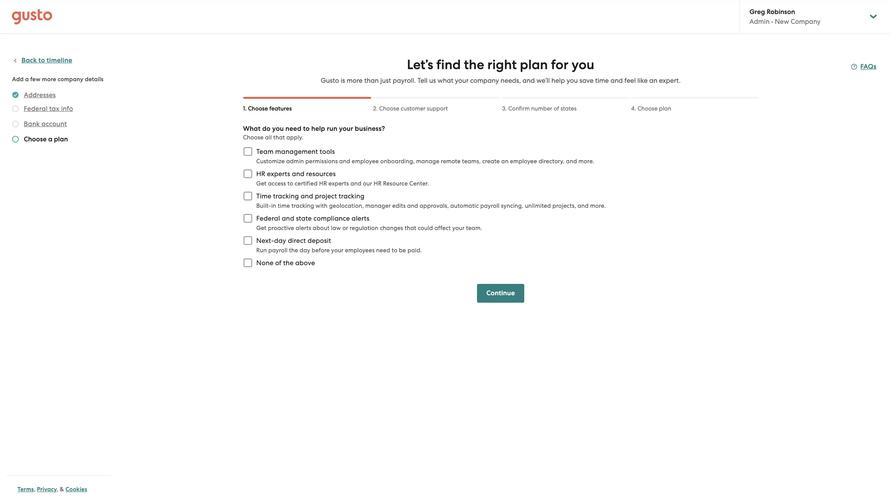 Task type: vqa. For each thing, say whether or not it's contained in the screenshot.
the topmost the credits
no



Task type: describe. For each thing, give the bounding box(es) containing it.
you inside 'what do you need to help run your business? choose all that apply.'
[[272, 125, 284, 133]]

robinson
[[767, 8, 796, 16]]

few
[[30, 76, 40, 83]]

remote
[[441, 158, 461, 165]]

get for hr
[[256, 180, 267, 187]]

2 horizontal spatial plan
[[660, 105, 672, 112]]

1 horizontal spatial hr
[[319, 180, 327, 187]]

HR experts and resources checkbox
[[239, 165, 256, 182]]

1 vertical spatial more.
[[591, 202, 606, 209]]

just
[[381, 77, 391, 84]]

manager
[[366, 202, 391, 209]]

back to timeline button
[[12, 56, 72, 65]]

resources
[[306, 170, 336, 178]]

paid.
[[408, 247, 422, 254]]

back to timeline
[[21, 56, 72, 64]]

2 employee from the left
[[510, 158, 537, 165]]

get access to certified hr experts and our hr resource center.
[[256, 180, 429, 187]]

cookies button
[[66, 485, 87, 494]]

tracking up geolocation,
[[339, 192, 365, 200]]

a for few
[[25, 76, 29, 83]]

plan inside list
[[54, 135, 68, 143]]

is
[[341, 77, 345, 84]]

get for federal
[[256, 225, 267, 232]]

and left feel
[[611, 77, 623, 84]]

support
[[427, 105, 448, 112]]

0 horizontal spatial an
[[502, 158, 509, 165]]

gusto
[[321, 77, 339, 84]]

next-day direct deposit
[[256, 237, 331, 245]]

2 horizontal spatial hr
[[374, 180, 382, 187]]

your left team.
[[453, 225, 465, 232]]

help inside 'what do you need to help run your business? choose all that apply.'
[[311, 125, 325, 133]]

team
[[256, 148, 274, 155]]

run
[[327, 125, 338, 133]]

your inside let's find the right plan for you gusto is more than just payroll. tell us what your company needs, and we'll help you save time and feel like an expert.
[[455, 77, 469, 84]]

confirm
[[509, 105, 530, 112]]

that inside 'what do you need to help run your business? choose all that apply.'
[[274, 134, 285, 141]]

compliance
[[314, 214, 350, 222]]

time
[[256, 192, 272, 200]]

permissions
[[306, 158, 338, 165]]

choose inside 'what do you need to help run your business? choose all that apply.'
[[243, 134, 264, 141]]

access
[[268, 180, 286, 187]]

needs,
[[501, 77, 521, 84]]

company inside let's find the right plan for you gusto is more than just payroll. tell us what your company needs, and we'll help you save time and feel like an expert.
[[471, 77, 499, 84]]

choose features
[[248, 105, 292, 112]]

terms , privacy , & cookies
[[18, 486, 87, 493]]

and up certified
[[292, 170, 305, 178]]

tracking down access
[[273, 192, 299, 200]]

terms link
[[18, 486, 34, 493]]

and up proactive
[[282, 214, 294, 222]]

to down hr experts and resources at the top left
[[288, 180, 293, 187]]

0 horizontal spatial payroll
[[269, 247, 288, 254]]

bank account button
[[24, 119, 67, 129]]

business?
[[355, 125, 385, 133]]

tax
[[49, 105, 59, 113]]

1 vertical spatial you
[[567, 77, 578, 84]]

details
[[85, 76, 104, 83]]

timeline
[[47, 56, 72, 64]]

right
[[488, 57, 517, 73]]

and up get access to certified hr experts and our hr resource center.
[[339, 158, 350, 165]]

need inside 'what do you need to help run your business? choose all that apply.'
[[286, 125, 302, 133]]

for
[[551, 57, 569, 73]]

new
[[775, 18, 790, 25]]

federal for federal and state compliance alerts
[[256, 214, 280, 222]]

time tracking and project tracking
[[256, 192, 365, 200]]

0 horizontal spatial more
[[42, 76, 56, 83]]

states
[[561, 105, 577, 112]]

and down certified
[[301, 192, 313, 200]]

terms
[[18, 486, 34, 493]]

plan inside let's find the right plan for you gusto is more than just payroll. tell us what your company needs, and we'll help you save time and feel like an expert.
[[520, 57, 548, 73]]

info
[[61, 105, 73, 113]]

customer
[[401, 105, 426, 112]]

Next-day direct deposit checkbox
[[239, 232, 256, 249]]

confirm number of states
[[509, 105, 577, 112]]

tracking down time tracking and project tracking
[[292, 202, 314, 209]]

and left our
[[351, 180, 362, 187]]

team management tools
[[256, 148, 335, 155]]

customize admin permissions and employee onboarding, manage remote teams, create an employee directory, and more.
[[256, 158, 595, 165]]

employees
[[345, 247, 375, 254]]

affect
[[435, 225, 451, 232]]

save
[[580, 77, 594, 84]]

us
[[429, 77, 436, 84]]

direct
[[288, 237, 306, 245]]

be
[[399, 247, 406, 254]]

admin
[[750, 18, 770, 25]]

admin
[[286, 158, 304, 165]]

0 horizontal spatial of
[[275, 259, 282, 267]]

0 vertical spatial payroll
[[481, 202, 500, 209]]

tell
[[418, 77, 428, 84]]

0 horizontal spatial experts
[[267, 170, 290, 178]]

edits
[[392, 202, 406, 209]]

your inside 'what do you need to help run your business? choose all that apply.'
[[339, 125, 353, 133]]

we'll
[[537, 77, 550, 84]]

deposit
[[308, 237, 331, 245]]

addresses button
[[24, 90, 56, 100]]

1 employee from the left
[[352, 158, 379, 165]]

continue
[[487, 289, 515, 297]]

and left we'll
[[523, 77, 535, 84]]

features
[[270, 105, 292, 112]]

1 horizontal spatial need
[[376, 247, 390, 254]]

federal for federal tax info
[[24, 105, 48, 113]]

1 horizontal spatial of
[[554, 105, 560, 112]]

&
[[60, 486, 64, 493]]

in
[[271, 202, 276, 209]]

resource
[[383, 180, 408, 187]]

law
[[331, 225, 341, 232]]

none of the above
[[256, 259, 315, 267]]

management
[[275, 148, 318, 155]]



Task type: locate. For each thing, give the bounding box(es) containing it.
1 , from the left
[[34, 486, 35, 493]]

0 horizontal spatial help
[[311, 125, 325, 133]]

1 horizontal spatial ,
[[57, 486, 58, 493]]

time right in
[[278, 202, 290, 209]]

1 horizontal spatial more
[[347, 77, 363, 84]]

choose inside list
[[24, 135, 47, 143]]

federal down addresses button
[[24, 105, 48, 113]]

1 horizontal spatial time
[[596, 77, 609, 84]]

choose left the customer
[[379, 105, 400, 112]]

1 vertical spatial federal
[[256, 214, 280, 222]]

customize
[[256, 158, 285, 165]]

employee up our
[[352, 158, 379, 165]]

choose down what
[[243, 134, 264, 141]]

alerts down state
[[296, 225, 311, 232]]

run
[[256, 247, 267, 254]]

2 vertical spatial plan
[[54, 135, 68, 143]]

next-
[[256, 237, 274, 245]]

your right before
[[331, 247, 344, 254]]

help left run
[[311, 125, 325, 133]]

a for plan
[[48, 135, 52, 143]]

apply.
[[287, 134, 304, 141]]

1 horizontal spatial help
[[552, 77, 565, 84]]

team.
[[466, 225, 482, 232]]

onboarding,
[[381, 158, 415, 165]]

2 vertical spatial check image
[[12, 136, 19, 143]]

run payroll the day before your employees need to be paid.
[[256, 247, 422, 254]]

greg robinson admin • new company
[[750, 8, 821, 25]]

1 vertical spatial plan
[[660, 105, 672, 112]]

Federal and state compliance alerts checkbox
[[239, 210, 256, 227]]

Time tracking and project tracking checkbox
[[239, 188, 256, 205]]

the for find
[[464, 57, 485, 73]]

,
[[34, 486, 35, 493], [57, 486, 58, 493]]

employee left 'directory,'
[[510, 158, 537, 165]]

you left save
[[567, 77, 578, 84]]

2 vertical spatial the
[[283, 259, 294, 267]]

1 horizontal spatial employee
[[510, 158, 537, 165]]

federal
[[24, 105, 48, 113], [256, 214, 280, 222]]

syncing,
[[501, 202, 524, 209]]

1 vertical spatial day
[[300, 247, 310, 254]]

geolocation,
[[329, 202, 364, 209]]

choose a plan
[[24, 135, 68, 143]]

your right what
[[455, 77, 469, 84]]

plan down expert. at the right of the page
[[660, 105, 672, 112]]

choose for choose a plan
[[24, 135, 47, 143]]

check image left the choose a plan
[[12, 136, 19, 143]]

1 vertical spatial payroll
[[269, 247, 288, 254]]

let's find the right plan for you gusto is more than just payroll. tell us what your company needs, and we'll help you save time and feel like an expert.
[[321, 57, 681, 84]]

0 vertical spatial that
[[274, 134, 285, 141]]

0 vertical spatial of
[[554, 105, 560, 112]]

built-in time tracking with geolocation, manager edits and approvals, automatic payroll syncing, unlimited projects, and more.
[[256, 202, 606, 209]]

Team management tools checkbox
[[239, 143, 256, 160]]

0 vertical spatial need
[[286, 125, 302, 133]]

0 horizontal spatial hr
[[256, 170, 265, 178]]

add
[[12, 76, 24, 83]]

choose down bank on the left top of page
[[24, 135, 47, 143]]

more right few
[[42, 76, 56, 83]]

none
[[256, 259, 274, 267]]

get up next-
[[256, 225, 267, 232]]

1 vertical spatial help
[[311, 125, 325, 133]]

1 horizontal spatial plan
[[520, 57, 548, 73]]

changes
[[380, 225, 403, 232]]

0 horizontal spatial need
[[286, 125, 302, 133]]

choose
[[248, 105, 268, 112], [379, 105, 400, 112], [638, 105, 658, 112], [243, 134, 264, 141], [24, 135, 47, 143]]

what
[[438, 77, 454, 84]]

to left the be
[[392, 247, 398, 254]]

0 vertical spatial get
[[256, 180, 267, 187]]

more right the is
[[347, 77, 363, 84]]

experts up access
[[267, 170, 290, 178]]

choose for choose plan
[[638, 105, 658, 112]]

get up the time
[[256, 180, 267, 187]]

1 horizontal spatial company
[[471, 77, 499, 84]]

help inside let's find the right plan for you gusto is more than just payroll. tell us what your company needs, and we'll help you save time and feel like an expert.
[[552, 77, 565, 84]]

bank
[[24, 120, 40, 128]]

a down the account at the left
[[48, 135, 52, 143]]

addresses
[[24, 91, 56, 99]]

choose up what
[[248, 105, 268, 112]]

hr right our
[[374, 180, 382, 187]]

above
[[295, 259, 315, 267]]

0 vertical spatial you
[[572, 57, 595, 73]]

0 vertical spatial plan
[[520, 57, 548, 73]]

1 horizontal spatial federal
[[256, 214, 280, 222]]

need up apply.
[[286, 125, 302, 133]]

with
[[316, 202, 328, 209]]

1 get from the top
[[256, 180, 267, 187]]

1 vertical spatial of
[[275, 259, 282, 267]]

a left few
[[25, 76, 29, 83]]

and right edits
[[407, 202, 418, 209]]

0 horizontal spatial ,
[[34, 486, 35, 493]]

1 vertical spatial alerts
[[296, 225, 311, 232]]

federal down the "built-"
[[256, 214, 280, 222]]

employee
[[352, 158, 379, 165], [510, 158, 537, 165]]

to inside back to timeline button
[[39, 56, 45, 64]]

choose for choose customer support
[[379, 105, 400, 112]]

that left could
[[405, 225, 417, 232]]

of right none
[[275, 259, 282, 267]]

you right the do
[[272, 125, 284, 133]]

cookies
[[66, 486, 87, 493]]

an
[[650, 77, 658, 84], [502, 158, 509, 165]]

0 vertical spatial an
[[650, 77, 658, 84]]

expert.
[[659, 77, 681, 84]]

0 vertical spatial federal
[[24, 105, 48, 113]]

payroll
[[481, 202, 500, 209], [269, 247, 288, 254]]

help right we'll
[[552, 77, 565, 84]]

0 vertical spatial help
[[552, 77, 565, 84]]

check image for federal
[[12, 105, 19, 112]]

federal tax info
[[24, 105, 73, 113]]

an right create
[[502, 158, 509, 165]]

the inside let's find the right plan for you gusto is more than just payroll. tell us what your company needs, and we'll help you save time and feel like an expert.
[[464, 57, 485, 73]]

1 horizontal spatial a
[[48, 135, 52, 143]]

0 horizontal spatial day
[[274, 237, 286, 245]]

0 vertical spatial alerts
[[352, 214, 370, 222]]

center.
[[410, 180, 429, 187]]

home image
[[12, 9, 52, 24]]

day down proactive
[[274, 237, 286, 245]]

regulation
[[350, 225, 379, 232]]

1 horizontal spatial alerts
[[352, 214, 370, 222]]

time
[[596, 77, 609, 84], [278, 202, 290, 209]]

what
[[243, 125, 261, 133]]

1 vertical spatial an
[[502, 158, 509, 165]]

0 vertical spatial check image
[[12, 105, 19, 112]]

check image for bank
[[12, 121, 19, 127]]

let's
[[407, 57, 433, 73]]

choose plan
[[638, 105, 672, 112]]

privacy link
[[37, 486, 57, 493]]

circle check image
[[12, 90, 19, 100]]

0 horizontal spatial employee
[[352, 158, 379, 165]]

like
[[638, 77, 648, 84]]

3 check image from the top
[[12, 136, 19, 143]]

0 horizontal spatial time
[[278, 202, 290, 209]]

of
[[554, 105, 560, 112], [275, 259, 282, 267]]

check image left bank on the left top of page
[[12, 121, 19, 127]]

to inside 'what do you need to help run your business? choose all that apply.'
[[303, 125, 310, 133]]

faqs
[[861, 63, 877, 71]]

1 vertical spatial the
[[289, 247, 298, 254]]

to up apply.
[[303, 125, 310, 133]]

continue button
[[477, 284, 525, 303]]

before
[[312, 247, 330, 254]]

or
[[343, 225, 348, 232]]

experts
[[267, 170, 290, 178], [329, 180, 349, 187]]

1 vertical spatial need
[[376, 247, 390, 254]]

to right back
[[39, 56, 45, 64]]

check image down the circle check "image"
[[12, 105, 19, 112]]

the right find
[[464, 57, 485, 73]]

an right like
[[650, 77, 658, 84]]

1 vertical spatial experts
[[329, 180, 349, 187]]

manage
[[416, 158, 440, 165]]

plan down the account at the left
[[54, 135, 68, 143]]

your right run
[[339, 125, 353, 133]]

time right save
[[596, 77, 609, 84]]

built-
[[256, 202, 271, 209]]

, left &
[[57, 486, 58, 493]]

0 vertical spatial a
[[25, 76, 29, 83]]

2 check image from the top
[[12, 121, 19, 127]]

more. right projects,
[[591, 202, 606, 209]]

the for of
[[283, 259, 294, 267]]

could
[[418, 225, 433, 232]]

back
[[21, 56, 37, 64]]

2 , from the left
[[57, 486, 58, 493]]

and right 'directory,'
[[566, 158, 577, 165]]

the down 'next-day direct deposit'
[[289, 247, 298, 254]]

find
[[437, 57, 461, 73]]

state
[[296, 214, 312, 222]]

1 vertical spatial check image
[[12, 121, 19, 127]]

the left above
[[283, 259, 294, 267]]

, left privacy
[[34, 486, 35, 493]]

you
[[572, 57, 595, 73], [567, 77, 578, 84], [272, 125, 284, 133]]

approvals,
[[420, 202, 449, 209]]

0 vertical spatial the
[[464, 57, 485, 73]]

unlimited
[[525, 202, 551, 209]]

the for payroll
[[289, 247, 298, 254]]

0 horizontal spatial a
[[25, 76, 29, 83]]

0 vertical spatial time
[[596, 77, 609, 84]]

1 vertical spatial that
[[405, 225, 417, 232]]

that right all
[[274, 134, 285, 141]]

0 horizontal spatial plan
[[54, 135, 68, 143]]

projects,
[[553, 202, 576, 209]]

teams,
[[462, 158, 481, 165]]

account
[[42, 120, 67, 128]]

company down timeline
[[58, 76, 83, 83]]

2 get from the top
[[256, 225, 267, 232]]

0 vertical spatial experts
[[267, 170, 290, 178]]

2 vertical spatial you
[[272, 125, 284, 133]]

you up save
[[572, 57, 595, 73]]

more. right 'directory,'
[[579, 158, 595, 165]]

payroll left syncing, in the right of the page
[[481, 202, 500, 209]]

experts up project
[[329, 180, 349, 187]]

payroll up none of the above
[[269, 247, 288, 254]]

0 horizontal spatial company
[[58, 76, 83, 83]]

1 horizontal spatial day
[[300, 247, 310, 254]]

0 vertical spatial day
[[274, 237, 286, 245]]

plan up we'll
[[520, 57, 548, 73]]

choose down like
[[638, 105, 658, 112]]

0 horizontal spatial federal
[[24, 105, 48, 113]]

0 vertical spatial more.
[[579, 158, 595, 165]]

privacy
[[37, 486, 57, 493]]

None of the above checkbox
[[239, 254, 256, 271]]

more inside let's find the right plan for you gusto is more than just payroll. tell us what your company needs, and we'll help you save time and feel like an expert.
[[347, 77, 363, 84]]

1 horizontal spatial experts
[[329, 180, 349, 187]]

day up above
[[300, 247, 310, 254]]

check image
[[12, 105, 19, 112], [12, 121, 19, 127], [12, 136, 19, 143]]

faqs button
[[852, 62, 877, 71]]

choose customer support
[[379, 105, 448, 112]]

alerts up regulation
[[352, 214, 370, 222]]

what do you need to help run your business? choose all that apply.
[[243, 125, 385, 141]]

automatic
[[451, 202, 479, 209]]

0 horizontal spatial alerts
[[296, 225, 311, 232]]

tools
[[320, 148, 335, 155]]

time inside let's find the right plan for you gusto is more than just payroll. tell us what your company needs, and we'll help you save time and feel like an expert.
[[596, 77, 609, 84]]

a
[[25, 76, 29, 83], [48, 135, 52, 143]]

payroll.
[[393, 77, 416, 84]]

1 horizontal spatial that
[[405, 225, 417, 232]]

proactive
[[268, 225, 294, 232]]

and right projects,
[[578, 202, 589, 209]]

alerts
[[352, 214, 370, 222], [296, 225, 311, 232]]

federal and state compliance alerts
[[256, 214, 370, 222]]

choose for choose features
[[248, 105, 268, 112]]

0 horizontal spatial that
[[274, 134, 285, 141]]

federal inside 'button'
[[24, 105, 48, 113]]

feel
[[625, 77, 636, 84]]

hr down customize
[[256, 170, 265, 178]]

choose a plan list
[[12, 90, 108, 146]]

company down the right
[[471, 77, 499, 84]]

get proactive alerts about law or regulation changes that could affect your team.
[[256, 225, 482, 232]]

a inside list
[[48, 135, 52, 143]]

day
[[274, 237, 286, 245], [300, 247, 310, 254]]

an inside let's find the right plan for you gusto is more than just payroll. tell us what your company needs, and we'll help you save time and feel like an expert.
[[650, 77, 658, 84]]

1 horizontal spatial payroll
[[481, 202, 500, 209]]

our
[[363, 180, 372, 187]]

plan
[[520, 57, 548, 73], [660, 105, 672, 112], [54, 135, 68, 143]]

1 vertical spatial time
[[278, 202, 290, 209]]

hr down resources
[[319, 180, 327, 187]]

need left the be
[[376, 247, 390, 254]]

1 vertical spatial a
[[48, 135, 52, 143]]

of left states
[[554, 105, 560, 112]]

•
[[772, 18, 774, 25]]

1 horizontal spatial an
[[650, 77, 658, 84]]

1 check image from the top
[[12, 105, 19, 112]]

federal tax info button
[[24, 104, 73, 113]]

1 vertical spatial get
[[256, 225, 267, 232]]



